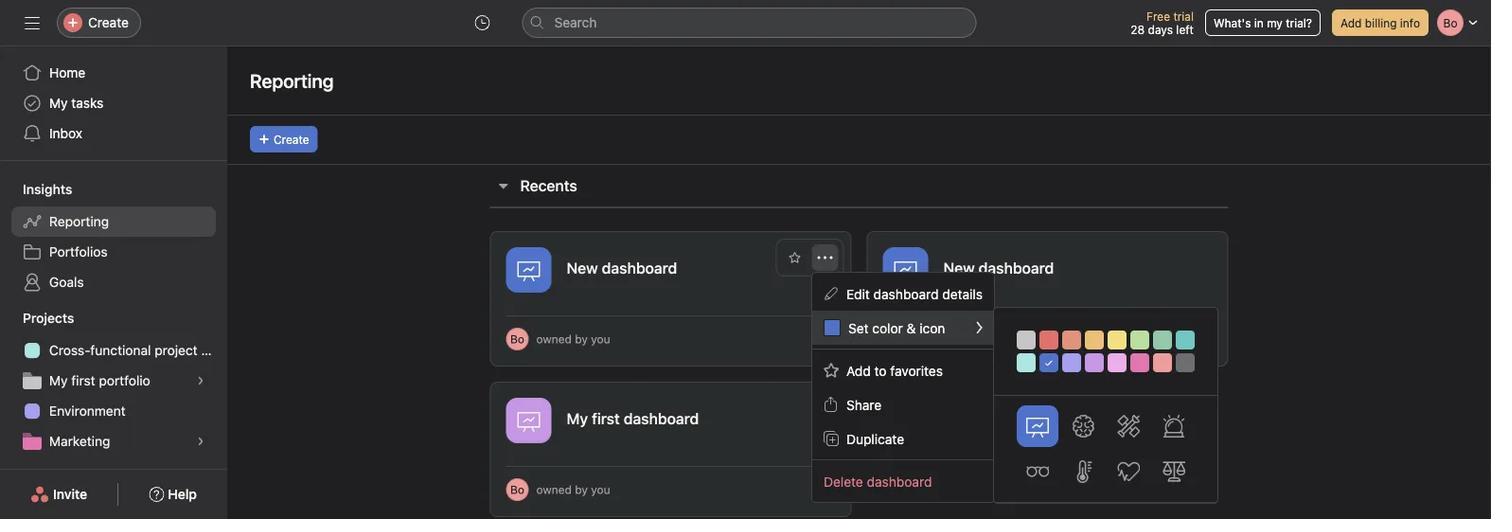 Task type: describe. For each thing, give the bounding box(es) containing it.
team button
[[0, 468, 56, 487]]

projects button
[[0, 309, 74, 328]]

info
[[1401, 16, 1421, 29]]

you down the my first dashboard
[[591, 483, 611, 496]]

share link
[[813, 387, 995, 422]]

goals
[[49, 274, 84, 290]]

add billing info button
[[1333, 9, 1429, 36]]

health image
[[1118, 460, 1140, 483]]

report image for new dashboard
[[895, 259, 917, 281]]

delete
[[824, 473, 864, 489]]

2 horizontal spatial report image
[[1027, 415, 1050, 438]]

dashboard for delete
[[867, 473, 932, 489]]

add to favorites link
[[813, 353, 995, 387]]

marketing
[[49, 433, 110, 449]]

reporting link
[[11, 206, 216, 237]]

owned for report icon
[[537, 332, 572, 346]]

owned by you down report icon
[[537, 332, 611, 346]]

see details, my first portfolio image
[[195, 375, 206, 386]]

billing
[[1366, 16, 1398, 29]]

search list box
[[522, 8, 977, 38]]

set color & icon link
[[813, 311, 995, 345]]

favorites
[[891, 363, 943, 378]]

free trial 28 days left
[[1131, 9, 1194, 36]]

trial
[[1174, 9, 1194, 23]]

my for my tasks
[[49, 95, 68, 111]]

edit dashboard details link
[[813, 277, 995, 311]]

add for add to favorites
[[847, 363, 871, 378]]

delete dashboard link
[[813, 464, 995, 498]]

add to favorites
[[847, 363, 943, 378]]

my first portfolio
[[49, 373, 150, 388]]

cross-functional project plan
[[49, 342, 227, 358]]

delete dashboard
[[824, 473, 932, 489]]

brain image
[[1072, 415, 1095, 438]]

1 horizontal spatial create button
[[250, 126, 318, 153]]

my tasks link
[[11, 88, 216, 118]]

owned by you down the my first dashboard
[[537, 483, 611, 496]]

set
[[849, 320, 869, 336]]

duplicate link
[[813, 422, 995, 456]]

see details, marketing image
[[195, 436, 206, 447]]

28
[[1131, 23, 1145, 36]]

0 horizontal spatial create button
[[57, 8, 141, 38]]

help
[[168, 486, 197, 502]]

what's in my trial? button
[[1206, 9, 1321, 36]]

history image
[[475, 15, 490, 30]]

0 vertical spatial reporting
[[250, 69, 334, 91]]

duplicate
[[847, 431, 905, 446]]

you up the my first dashboard
[[591, 332, 611, 346]]

first dashboard
[[592, 410, 699, 428]]

&
[[907, 320, 916, 336]]

add billing info
[[1341, 16, 1421, 29]]

left
[[1177, 23, 1194, 36]]

owned by you up favorites
[[914, 332, 988, 346]]

reporting inside insights element
[[49, 214, 109, 229]]

share
[[847, 397, 882, 412]]

set color & icon
[[849, 320, 946, 336]]

owned for new dashboard's report image
[[914, 332, 949, 346]]

crystal ball image
[[1163, 415, 1186, 438]]

toggle dashboard starred status image
[[790, 252, 801, 263]]

plan
[[201, 342, 227, 358]]

1 horizontal spatial create
[[274, 133, 309, 146]]

help button
[[137, 477, 209, 512]]



Task type: vqa. For each thing, say whether or not it's contained in the screenshot.
the top dashboard
yes



Task type: locate. For each thing, give the bounding box(es) containing it.
report image
[[895, 259, 917, 281], [518, 409, 540, 432], [1027, 415, 1050, 438]]

show options image
[[818, 250, 833, 265]]

insights button
[[0, 180, 72, 199]]

portfolios link
[[11, 237, 216, 267]]

owned by you
[[537, 332, 611, 346], [914, 332, 988, 346], [537, 483, 611, 496]]

days
[[1149, 23, 1174, 36]]

0 horizontal spatial report image
[[518, 409, 540, 432]]

dashboard down duplicate link
[[867, 473, 932, 489]]

1 vertical spatial add
[[847, 363, 871, 378]]

cross-functional project plan link
[[11, 335, 227, 366]]

0 horizontal spatial add
[[847, 363, 871, 378]]

functional
[[90, 342, 151, 358]]

first
[[71, 373, 95, 388]]

icon
[[920, 320, 946, 336]]

0 vertical spatial create button
[[57, 8, 141, 38]]

in
[[1255, 16, 1264, 29]]

create button
[[57, 8, 141, 38], [250, 126, 318, 153]]

recents
[[521, 177, 578, 195]]

free
[[1147, 9, 1171, 23]]

2 vertical spatial my
[[567, 410, 588, 428]]

0 vertical spatial add
[[1341, 16, 1363, 29]]

what's
[[1214, 16, 1252, 29]]

1 vertical spatial create
[[274, 133, 309, 146]]

report image for my first dashboard
[[518, 409, 540, 432]]

home link
[[11, 58, 216, 88]]

my
[[49, 95, 68, 111], [49, 373, 68, 388], [567, 410, 588, 428]]

add for add billing info
[[1341, 16, 1363, 29]]

my left "first dashboard"
[[567, 410, 588, 428]]

my tasks
[[49, 95, 104, 111]]

report image
[[518, 259, 540, 281]]

you
[[591, 332, 611, 346], [968, 332, 988, 346], [591, 483, 611, 496]]

glasses image
[[1027, 460, 1050, 483]]

0 vertical spatial my
[[49, 95, 68, 111]]

details
[[943, 286, 983, 301]]

edit dashboard details
[[847, 286, 983, 301]]

temperature image
[[1072, 460, 1095, 483]]

1 horizontal spatial add
[[1341, 16, 1363, 29]]

goals link
[[11, 267, 216, 297]]

edit
[[847, 286, 870, 301]]

portfolios
[[49, 244, 108, 260]]

you right icon
[[968, 332, 988, 346]]

bo
[[511, 332, 525, 346], [888, 332, 902, 346], [511, 483, 525, 496]]

create
[[88, 15, 129, 30], [274, 133, 309, 146]]

1 horizontal spatial new dashboard
[[944, 259, 1055, 277]]

cross-
[[49, 342, 90, 358]]

1 vertical spatial dashboard
[[867, 473, 932, 489]]

0 vertical spatial create
[[88, 15, 129, 30]]

insights element
[[0, 172, 227, 301]]

environment link
[[11, 396, 216, 426]]

dashboard up set color & icon link
[[874, 286, 939, 301]]

dashboard
[[874, 286, 939, 301], [867, 473, 932, 489]]

color
[[873, 320, 904, 336]]

search
[[555, 15, 597, 30]]

my left tasks
[[49, 95, 68, 111]]

satellite image
[[1118, 415, 1140, 438]]

environment
[[49, 403, 126, 419]]

my for my first dashboard
[[567, 410, 588, 428]]

0 horizontal spatial reporting
[[49, 214, 109, 229]]

my first portfolio link
[[11, 366, 216, 396]]

0 horizontal spatial new dashboard
[[567, 259, 678, 277]]

reporting
[[250, 69, 334, 91], [49, 214, 109, 229]]

owned for my first dashboard report image
[[537, 483, 572, 496]]

invite button
[[18, 477, 100, 512]]

new dashboard
[[567, 259, 678, 277], [944, 259, 1055, 277]]

1 vertical spatial reporting
[[49, 214, 109, 229]]

my inside projects element
[[49, 373, 68, 388]]

owned
[[537, 332, 572, 346], [914, 332, 949, 346], [537, 483, 572, 496]]

what's in my trial?
[[1214, 16, 1313, 29]]

marketing link
[[11, 426, 216, 457]]

home
[[49, 65, 85, 81]]

tasks
[[71, 95, 104, 111]]

search button
[[522, 8, 977, 38]]

portfolio
[[99, 373, 150, 388]]

1 new dashboard from the left
[[567, 259, 678, 277]]

projects
[[23, 310, 74, 326]]

collapse task list for the section recents image
[[496, 178, 511, 193]]

1 horizontal spatial report image
[[895, 259, 917, 281]]

my inside global element
[[49, 95, 68, 111]]

my left first
[[49, 373, 68, 388]]

insights
[[23, 181, 72, 197]]

project
[[155, 342, 198, 358]]

my first dashboard
[[567, 410, 699, 428]]

add left 'to' on the bottom right
[[847, 363, 871, 378]]

team
[[23, 469, 56, 485]]

new dashboard right report icon
[[567, 259, 678, 277]]

trial?
[[1287, 16, 1313, 29]]

1 vertical spatial my
[[49, 373, 68, 388]]

to
[[875, 363, 887, 378]]

my
[[1268, 16, 1283, 29]]

projects element
[[0, 301, 227, 460]]

0 vertical spatial dashboard
[[874, 286, 939, 301]]

dashboard for edit
[[874, 286, 939, 301]]

inbox
[[49, 126, 82, 141]]

global element
[[0, 46, 227, 160]]

balance image
[[1163, 460, 1186, 483]]

my for my first portfolio
[[49, 373, 68, 388]]

1 horizontal spatial reporting
[[250, 69, 334, 91]]

new dashboard up details
[[944, 259, 1055, 277]]

hide sidebar image
[[25, 15, 40, 30]]

add left billing
[[1341, 16, 1363, 29]]

0 horizontal spatial create
[[88, 15, 129, 30]]

inbox link
[[11, 118, 216, 149]]

invite
[[53, 486, 87, 502]]

by
[[575, 332, 588, 346], [952, 332, 965, 346], [575, 483, 588, 496]]

add inside button
[[1341, 16, 1363, 29]]

2 new dashboard from the left
[[944, 259, 1055, 277]]

add
[[1341, 16, 1363, 29], [847, 363, 871, 378]]

1 vertical spatial create button
[[250, 126, 318, 153]]



